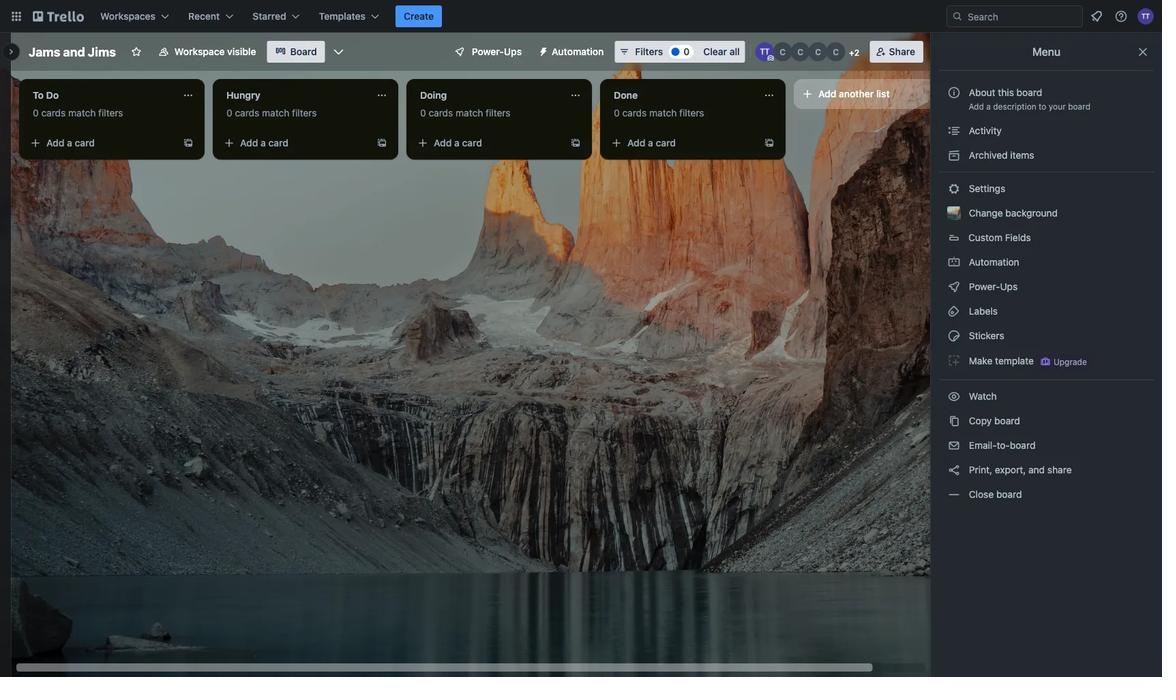 Task type: describe. For each thing, give the bounding box(es) containing it.
sm image for labels
[[947, 305, 961, 319]]

Done text field
[[606, 85, 756, 106]]

power-ups inside "link"
[[966, 281, 1020, 293]]

filters for to do
[[98, 107, 123, 119]]

filters for doing
[[486, 107, 511, 119]]

add a card for done
[[628, 137, 676, 149]]

0 for doing
[[420, 107, 426, 119]]

sm image for email-to-board
[[947, 439, 961, 453]]

2 create from template… image from the left
[[377, 138, 387, 149]]

activity link
[[939, 120, 1154, 142]]

back to home image
[[33, 5, 84, 27]]

christinaovera9 (christinaovera9) image
[[791, 42, 810, 61]]

a for done
[[648, 137, 653, 149]]

watch
[[966, 391, 1000, 402]]

1 horizontal spatial automation
[[966, 257, 1019, 268]]

share
[[1048, 465, 1072, 476]]

and inside text box
[[63, 44, 85, 59]]

0 notifications image
[[1089, 8, 1105, 25]]

watch link
[[939, 386, 1154, 408]]

this
[[998, 87, 1014, 98]]

about this board add a description to your board
[[969, 87, 1091, 111]]

close
[[969, 489, 994, 501]]

about
[[969, 87, 996, 98]]

upgrade button
[[1037, 354, 1090, 370]]

board up to-
[[995, 416, 1020, 427]]

c for connorobrien324 (connorobrien324) image
[[833, 47, 839, 57]]

+ 2
[[849, 48, 860, 57]]

create from template… image for done
[[764, 138, 775, 149]]

a for to do
[[67, 137, 72, 149]]

email-
[[969, 440, 997, 452]]

stickers
[[966, 330, 1004, 342]]

sm image for watch
[[947, 390, 961, 404]]

create
[[404, 11, 434, 22]]

sm image for archived items
[[947, 149, 961, 162]]

filters for done
[[679, 107, 704, 119]]

archived items
[[966, 150, 1034, 161]]

jims
[[88, 44, 116, 59]]

workspaces button
[[92, 5, 177, 27]]

2 add a card from the left
[[240, 137, 289, 149]]

description
[[993, 102, 1037, 111]]

sm image for power-ups
[[947, 280, 961, 294]]

sm image for stickers
[[947, 329, 961, 343]]

add a card button for doing
[[412, 132, 565, 154]]

board up to
[[1017, 87, 1042, 98]]

match for done
[[649, 107, 677, 119]]

fields
[[1005, 232, 1031, 243]]

ups inside button
[[504, 46, 522, 57]]

copy board
[[966, 416, 1020, 427]]

custom fields button
[[939, 227, 1154, 249]]

board link
[[267, 41, 325, 63]]

make
[[969, 355, 993, 367]]

all
[[730, 46, 740, 57]]

recent button
[[180, 5, 242, 27]]

automation link
[[939, 252, 1154, 274]]

cards for to do
[[41, 107, 66, 119]]

share button
[[870, 41, 924, 63]]

labels link
[[939, 301, 1154, 323]]

automation inside button
[[552, 46, 604, 57]]

starred
[[253, 11, 286, 22]]

doing
[[420, 90, 447, 101]]

custom fields
[[969, 232, 1031, 243]]

background
[[1006, 208, 1058, 219]]

power-ups inside button
[[472, 46, 522, 57]]

2 add a card button from the left
[[218, 132, 371, 154]]

add a card button for to do
[[25, 132, 177, 154]]

1 vertical spatial and
[[1029, 465, 1045, 476]]

visible
[[227, 46, 256, 57]]

2 card from the left
[[268, 137, 289, 149]]

close board link
[[939, 484, 1154, 506]]

customize views image
[[332, 45, 346, 59]]

Hungry text field
[[218, 85, 368, 106]]

0 cards match filters for doing
[[420, 107, 511, 119]]

0 cards match filters for done
[[614, 107, 704, 119]]

stickers link
[[939, 325, 1154, 347]]

archived
[[969, 150, 1008, 161]]

a inside about this board add a description to your board
[[986, 102, 991, 111]]

add a card for to do
[[46, 137, 95, 149]]

sm image inside automation button
[[533, 41, 552, 60]]

3 c button from the left
[[809, 42, 828, 61]]

c for chestercheeetah (chestercheeetah) image
[[780, 47, 786, 57]]

+
[[849, 48, 855, 57]]

power-ups link
[[939, 276, 1154, 298]]

close board
[[966, 489, 1022, 501]]

jams
[[29, 44, 60, 59]]

print, export, and share
[[966, 465, 1072, 476]]

templates
[[319, 11, 366, 22]]

add inside button
[[818, 88, 837, 100]]

sm image for activity
[[947, 124, 961, 138]]

0 cards match filters for to do
[[33, 107, 123, 119]]

to do
[[33, 90, 59, 101]]

clear
[[703, 46, 727, 57]]

labels
[[966, 306, 998, 317]]

0 left clear
[[684, 46, 690, 57]]

create from template… image for to do
[[183, 138, 194, 149]]

add another list button
[[794, 79, 979, 109]]

sm image for make template
[[947, 354, 961, 368]]

upgrade
[[1054, 357, 1087, 367]]

share
[[889, 46, 915, 57]]

power- inside 'power-ups' button
[[472, 46, 504, 57]]

workspace visible button
[[150, 41, 264, 63]]

card for doing
[[462, 137, 482, 149]]

settings link
[[939, 178, 1154, 200]]

cards for done
[[622, 107, 647, 119]]

this member is an admin of this board. image
[[768, 55, 774, 61]]

To Do text field
[[25, 85, 175, 106]]

automation button
[[533, 41, 612, 63]]

c for christinaovera9 (christinaovera9) image
[[797, 47, 804, 57]]

add down hungry
[[240, 137, 258, 149]]

add inside about this board add a description to your board
[[969, 102, 984, 111]]



Task type: vqa. For each thing, say whether or not it's contained in the screenshot.
cards associated with Hungry
yes



Task type: locate. For each thing, give the bounding box(es) containing it.
c right chestercheeetah (chestercheeetah) image
[[797, 47, 804, 57]]

list
[[876, 88, 890, 100]]

board right your
[[1068, 102, 1091, 111]]

add a card
[[46, 137, 95, 149], [240, 137, 289, 149], [434, 137, 482, 149], [628, 137, 676, 149]]

archived items link
[[939, 145, 1154, 166]]

sm image for copy board
[[947, 415, 961, 428]]

c for clarkrunnerman (clarkrunnerman) icon
[[815, 47, 821, 57]]

sm image for automation
[[947, 256, 961, 269]]

match for to do
[[68, 107, 96, 119]]

1 vertical spatial automation
[[966, 257, 1019, 268]]

add a card for doing
[[434, 137, 482, 149]]

a down hungry text field
[[261, 137, 266, 149]]

power-ups button
[[445, 41, 530, 63]]

add a card down done
[[628, 137, 676, 149]]

c right christinaovera9 (christinaovera9) image
[[815, 47, 821, 57]]

sm image inside stickers link
[[947, 329, 961, 343]]

sm image inside watch link
[[947, 390, 961, 404]]

cards down done
[[622, 107, 647, 119]]

filters down done text field
[[679, 107, 704, 119]]

sm image inside settings link
[[947, 182, 961, 196]]

1 match from the left
[[68, 107, 96, 119]]

sm image
[[533, 41, 552, 60], [947, 149, 961, 162], [947, 182, 961, 196], [947, 329, 961, 343], [947, 354, 961, 368], [947, 390, 961, 404], [947, 488, 961, 502]]

sm image left 'close'
[[947, 488, 961, 502]]

to
[[33, 90, 44, 101]]

1 create from template… image from the left
[[183, 138, 194, 149]]

jams and jims
[[29, 44, 116, 59]]

workspaces
[[100, 11, 156, 22]]

cards for doing
[[429, 107, 453, 119]]

c right the this member is an admin of this board. image on the right of the page
[[780, 47, 786, 57]]

filters down hungry text field
[[292, 107, 317, 119]]

hungry
[[226, 90, 260, 101]]

power- up doing text box
[[472, 46, 504, 57]]

0 down to
[[33, 107, 39, 119]]

c inside icon
[[815, 47, 821, 57]]

sm image inside close board link
[[947, 488, 961, 502]]

power-ups up labels
[[966, 281, 1020, 293]]

switch to… image
[[10, 10, 23, 23]]

4 c from the left
[[833, 47, 839, 57]]

filters
[[635, 46, 663, 57]]

1 horizontal spatial power-
[[969, 281, 1000, 293]]

2 c from the left
[[797, 47, 804, 57]]

card down doing text box
[[462, 137, 482, 149]]

0 cards match filters down done text field
[[614, 107, 704, 119]]

4 sm image from the top
[[947, 305, 961, 319]]

primary element
[[0, 0, 1162, 33]]

to-
[[997, 440, 1010, 452]]

workspace visible
[[175, 46, 256, 57]]

template
[[995, 355, 1034, 367]]

add
[[818, 88, 837, 100], [969, 102, 984, 111], [46, 137, 64, 149], [240, 137, 258, 149], [434, 137, 452, 149], [628, 137, 646, 149]]

4 c button from the left
[[826, 42, 846, 61]]

workspace
[[175, 46, 225, 57]]

cards down hungry
[[235, 107, 259, 119]]

Doing text field
[[412, 85, 562, 106]]

automation down primary element
[[552, 46, 604, 57]]

copy board link
[[939, 411, 1154, 432]]

2 0 cards match filters from the left
[[226, 107, 317, 119]]

add a card button for done
[[606, 132, 758, 154]]

and left jims
[[63, 44, 85, 59]]

4 add a card from the left
[[628, 137, 676, 149]]

sm image down primary element
[[533, 41, 552, 60]]

filters down to do text field
[[98, 107, 123, 119]]

add a card down the do
[[46, 137, 95, 149]]

change
[[969, 208, 1003, 219]]

card down hungry text field
[[268, 137, 289, 149]]

change background link
[[939, 203, 1154, 224]]

clear all
[[703, 46, 740, 57]]

match down doing text box
[[456, 107, 483, 119]]

1 c button from the left
[[773, 42, 792, 61]]

email-to-board link
[[939, 435, 1154, 457]]

0 down doing on the left
[[420, 107, 426, 119]]

0 vertical spatial power-ups
[[472, 46, 522, 57]]

2 horizontal spatial create from template… image
[[764, 138, 775, 149]]

your
[[1049, 102, 1066, 111]]

filters for hungry
[[292, 107, 317, 119]]

a down doing text box
[[454, 137, 460, 149]]

card for done
[[656, 137, 676, 149]]

power- up labels
[[969, 281, 1000, 293]]

add down the about
[[969, 102, 984, 111]]

a for doing
[[454, 137, 460, 149]]

2
[[855, 48, 860, 57]]

2 c button from the left
[[791, 42, 810, 61]]

change background
[[966, 208, 1058, 219]]

match down hungry text field
[[262, 107, 289, 119]]

1 add a card from the left
[[46, 137, 95, 149]]

2 match from the left
[[262, 107, 289, 119]]

4 filters from the left
[[679, 107, 704, 119]]

2 filters from the left
[[292, 107, 317, 119]]

7 sm image from the top
[[947, 464, 961, 477]]

print, export, and share link
[[939, 460, 1154, 482]]

filters down doing text box
[[486, 107, 511, 119]]

match for hungry
[[262, 107, 289, 119]]

c
[[780, 47, 786, 57], [797, 47, 804, 57], [815, 47, 821, 57], [833, 47, 839, 57]]

sm image inside automation link
[[947, 256, 961, 269]]

copy
[[969, 416, 992, 427]]

sm image inside copy board link
[[947, 415, 961, 428]]

sm image left make
[[947, 354, 961, 368]]

chestercheeetah (chestercheeetah) image
[[773, 42, 792, 61]]

menu
[[1033, 45, 1061, 58]]

card down to do text field
[[75, 137, 95, 149]]

1 vertical spatial power-ups
[[966, 281, 1020, 293]]

sm image for settings
[[947, 182, 961, 196]]

c left +
[[833, 47, 839, 57]]

match
[[68, 107, 96, 119], [262, 107, 289, 119], [456, 107, 483, 119], [649, 107, 677, 119]]

add a card button down done text field
[[606, 132, 758, 154]]

recent
[[188, 11, 220, 22]]

3 0 cards match filters from the left
[[420, 107, 511, 119]]

custom
[[969, 232, 1003, 243]]

3 c from the left
[[815, 47, 821, 57]]

sm image inside archived items link
[[947, 149, 961, 162]]

power-ups
[[472, 46, 522, 57], [966, 281, 1020, 293]]

sm image left the stickers
[[947, 329, 961, 343]]

board
[[1017, 87, 1042, 98], [1068, 102, 1091, 111], [995, 416, 1020, 427], [1010, 440, 1036, 452], [996, 489, 1022, 501]]

2 cards from the left
[[235, 107, 259, 119]]

0 cards match filters
[[33, 107, 123, 119], [226, 107, 317, 119], [420, 107, 511, 119], [614, 107, 704, 119]]

1 c from the left
[[780, 47, 786, 57]]

star or unstar board image
[[131, 46, 142, 57]]

sm image left archived
[[947, 149, 961, 162]]

create from template… image
[[570, 138, 581, 149]]

match down done text field
[[649, 107, 677, 119]]

0 vertical spatial ups
[[504, 46, 522, 57]]

ups down automation link
[[1000, 281, 1018, 293]]

power-
[[472, 46, 504, 57], [969, 281, 1000, 293]]

card for to do
[[75, 137, 95, 149]]

0 horizontal spatial power-ups
[[472, 46, 522, 57]]

1 0 cards match filters from the left
[[33, 107, 123, 119]]

activity
[[966, 125, 1002, 136]]

add down done
[[628, 137, 646, 149]]

0 vertical spatial automation
[[552, 46, 604, 57]]

1 filters from the left
[[98, 107, 123, 119]]

a down the about
[[986, 102, 991, 111]]

3 match from the left
[[456, 107, 483, 119]]

create button
[[396, 5, 442, 27]]

export,
[[995, 465, 1026, 476]]

0 horizontal spatial ups
[[504, 46, 522, 57]]

6 sm image from the top
[[947, 439, 961, 453]]

board down export,
[[996, 489, 1022, 501]]

add a card button
[[25, 132, 177, 154], [218, 132, 371, 154], [412, 132, 565, 154], [606, 132, 758, 154]]

1 vertical spatial ups
[[1000, 281, 1018, 293]]

connorobrien324 (connorobrien324) image
[[826, 42, 846, 61]]

a down done text field
[[648, 137, 653, 149]]

ups up doing text box
[[504, 46, 522, 57]]

ups inside "link"
[[1000, 281, 1018, 293]]

done
[[614, 90, 638, 101]]

0 down done
[[614, 107, 620, 119]]

ups
[[504, 46, 522, 57], [1000, 281, 1018, 293]]

sm image for print, export, and share
[[947, 464, 961, 477]]

0 horizontal spatial and
[[63, 44, 85, 59]]

1 horizontal spatial ups
[[1000, 281, 1018, 293]]

cards down doing on the left
[[429, 107, 453, 119]]

0 down hungry
[[226, 107, 232, 119]]

a down to do text field
[[67, 137, 72, 149]]

open information menu image
[[1115, 10, 1128, 23]]

settings
[[966, 183, 1005, 194]]

cards
[[41, 107, 66, 119], [235, 107, 259, 119], [429, 107, 453, 119], [622, 107, 647, 119]]

4 card from the left
[[656, 137, 676, 149]]

1 add a card button from the left
[[25, 132, 177, 154]]

Board name text field
[[22, 41, 123, 63]]

clear all button
[[698, 41, 745, 63]]

1 card from the left
[[75, 137, 95, 149]]

power- inside power-ups "link"
[[969, 281, 1000, 293]]

card
[[75, 137, 95, 149], [268, 137, 289, 149], [462, 137, 482, 149], [656, 137, 676, 149]]

to
[[1039, 102, 1047, 111]]

another
[[839, 88, 874, 100]]

0 for to do
[[33, 107, 39, 119]]

search image
[[952, 11, 963, 22]]

sm image inside power-ups "link"
[[947, 280, 961, 294]]

4 add a card button from the left
[[606, 132, 758, 154]]

0 horizontal spatial create from template… image
[[183, 138, 194, 149]]

sm image inside activity link
[[947, 124, 961, 138]]

3 filters from the left
[[486, 107, 511, 119]]

Search field
[[963, 6, 1082, 27]]

make template
[[966, 355, 1034, 367]]

3 card from the left
[[462, 137, 482, 149]]

clarkrunnerman (clarkrunnerman) image
[[809, 42, 828, 61]]

4 0 cards match filters from the left
[[614, 107, 704, 119]]

board up print, export, and share
[[1010, 440, 1036, 452]]

3 create from template… image from the left
[[764, 138, 775, 149]]

0 vertical spatial and
[[63, 44, 85, 59]]

0 for done
[[614, 107, 620, 119]]

add a card down hungry
[[240, 137, 289, 149]]

automation down 'custom fields'
[[966, 257, 1019, 268]]

3 sm image from the top
[[947, 280, 961, 294]]

0 cards match filters down hungry text field
[[226, 107, 317, 119]]

3 add a card button from the left
[[412, 132, 565, 154]]

match for doing
[[456, 107, 483, 119]]

a
[[986, 102, 991, 111], [67, 137, 72, 149], [261, 137, 266, 149], [454, 137, 460, 149], [648, 137, 653, 149]]

match down to do text field
[[68, 107, 96, 119]]

0 cards match filters down to do text field
[[33, 107, 123, 119]]

1 vertical spatial power-
[[969, 281, 1000, 293]]

c inside image
[[780, 47, 786, 57]]

1 cards from the left
[[41, 107, 66, 119]]

filters
[[98, 107, 123, 119], [292, 107, 317, 119], [486, 107, 511, 119], [679, 107, 704, 119]]

add a card button down doing text box
[[412, 132, 565, 154]]

add a card button down hungry text field
[[218, 132, 371, 154]]

5 sm image from the top
[[947, 415, 961, 428]]

print,
[[969, 465, 992, 476]]

cards for hungry
[[235, 107, 259, 119]]

card down done text field
[[656, 137, 676, 149]]

sm image inside print, export, and share link
[[947, 464, 961, 477]]

3 add a card from the left
[[434, 137, 482, 149]]

terry turtle (terryturtle) image
[[756, 42, 775, 61]]

terry turtle (terryturtle) image
[[1138, 8, 1154, 25]]

create from template… image
[[183, 138, 194, 149], [377, 138, 387, 149], [764, 138, 775, 149]]

sm image for close board
[[947, 488, 961, 502]]

4 cards from the left
[[622, 107, 647, 119]]

add down doing on the left
[[434, 137, 452, 149]]

1 horizontal spatial and
[[1029, 465, 1045, 476]]

add another list
[[818, 88, 890, 100]]

add down the do
[[46, 137, 64, 149]]

sm image inside email-to-board link
[[947, 439, 961, 453]]

sm image left "settings"
[[947, 182, 961, 196]]

0 horizontal spatial power-
[[472, 46, 504, 57]]

sm image inside labels link
[[947, 305, 961, 319]]

1 horizontal spatial create from template… image
[[377, 138, 387, 149]]

sm image
[[947, 124, 961, 138], [947, 256, 961, 269], [947, 280, 961, 294], [947, 305, 961, 319], [947, 415, 961, 428], [947, 439, 961, 453], [947, 464, 961, 477]]

add left another
[[818, 88, 837, 100]]

0 cards match filters down doing text box
[[420, 107, 511, 119]]

templates button
[[311, 5, 387, 27]]

cards down the do
[[41, 107, 66, 119]]

and left share
[[1029, 465, 1045, 476]]

starred button
[[244, 5, 308, 27]]

1 sm image from the top
[[947, 124, 961, 138]]

email-to-board
[[966, 440, 1036, 452]]

power-ups up doing text box
[[472, 46, 522, 57]]

0 horizontal spatial automation
[[552, 46, 604, 57]]

4 match from the left
[[649, 107, 677, 119]]

0 vertical spatial power-
[[472, 46, 504, 57]]

items
[[1010, 150, 1034, 161]]

2 sm image from the top
[[947, 256, 961, 269]]

0 cards match filters for hungry
[[226, 107, 317, 119]]

add a card down doing on the left
[[434, 137, 482, 149]]

0
[[684, 46, 690, 57], [33, 107, 39, 119], [226, 107, 232, 119], [420, 107, 426, 119], [614, 107, 620, 119]]

3 cards from the left
[[429, 107, 453, 119]]

0 for hungry
[[226, 107, 232, 119]]

1 horizontal spatial power-ups
[[966, 281, 1020, 293]]

do
[[46, 90, 59, 101]]

sm image left watch
[[947, 390, 961, 404]]

add a card button down to do text field
[[25, 132, 177, 154]]

board
[[290, 46, 317, 57]]



